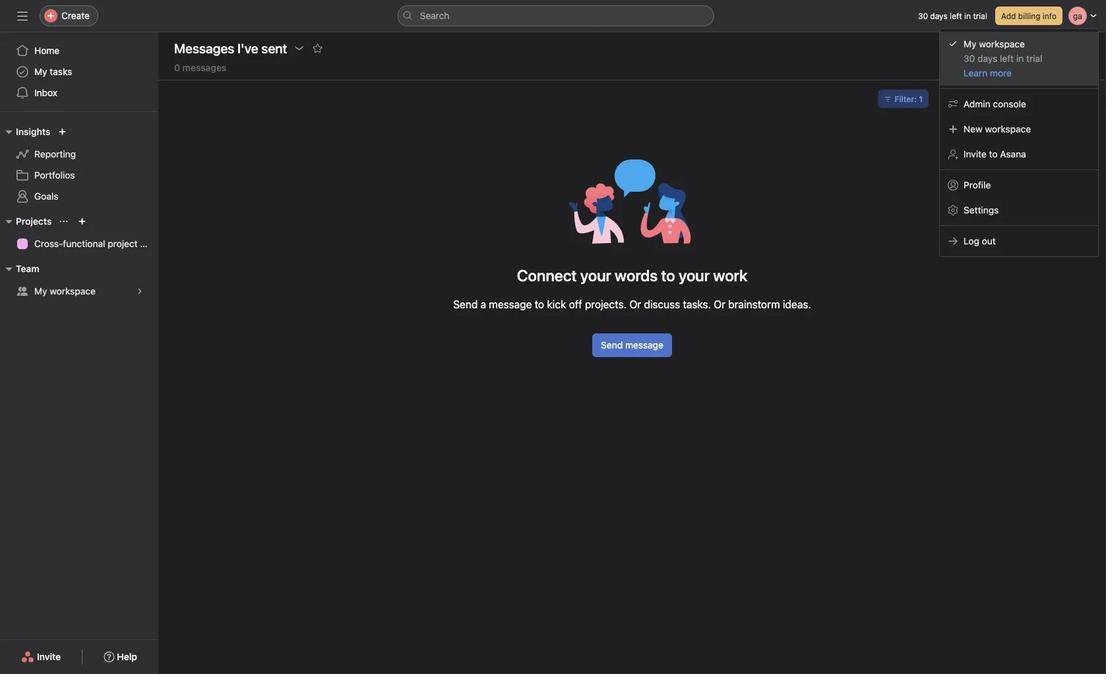 Task type: describe. For each thing, give the bounding box(es) containing it.
home
[[34, 45, 60, 56]]

hide sidebar image
[[17, 11, 28, 21]]

send feedback link
[[1035, 93, 1091, 105]]

search
[[420, 10, 450, 21]]

home link
[[8, 40, 150, 61]]

reporting link
[[8, 144, 150, 165]]

0 horizontal spatial days
[[931, 11, 948, 20]]

team button
[[0, 261, 39, 277]]

send feedback
[[1035, 94, 1091, 104]]

my workspace link
[[8, 281, 150, 302]]

tasks
[[50, 66, 72, 77]]

projects
[[16, 216, 52, 227]]

my tasks link
[[8, 61, 150, 82]]

messages i've sent
[[174, 40, 287, 56]]

projects element
[[0, 210, 158, 257]]

messages
[[174, 40, 234, 56]]

my workspace
[[34, 286, 96, 297]]

actions image
[[294, 43, 304, 53]]

kick
[[547, 299, 566, 311]]

your work
[[679, 267, 748, 285]]

0 vertical spatial trial
[[973, 11, 988, 20]]

1
[[919, 94, 923, 104]]

off
[[569, 299, 582, 311]]

portfolios
[[34, 170, 75, 181]]

discuss
[[644, 299, 680, 311]]

search list box
[[398, 5, 714, 26]]

my for my workspace
[[34, 286, 47, 297]]

learn more button
[[964, 68, 1012, 79]]

filter:
[[895, 94, 917, 104]]

see details, my workspace image
[[136, 288, 144, 296]]

log out
[[964, 236, 996, 247]]

insights element
[[0, 120, 158, 210]]

workspace for new workspace
[[985, 124, 1031, 135]]

my for my tasks
[[34, 66, 47, 77]]

log
[[964, 236, 980, 247]]

admin console link
[[940, 92, 1099, 117]]

help
[[117, 652, 137, 663]]

words
[[615, 267, 658, 285]]

goals
[[34, 191, 58, 202]]

projects button
[[0, 214, 52, 230]]

add
[[1002, 11, 1016, 20]]

a
[[481, 299, 486, 311]]

connect
[[517, 267, 577, 285]]

filter: 1
[[895, 94, 923, 104]]

0 horizontal spatial message
[[489, 299, 532, 311]]

send for send feedback
[[1035, 94, 1054, 104]]

create
[[61, 10, 90, 21]]

trial inside my workspace 30 days left in trial learn more
[[1027, 53, 1043, 64]]

2 or from the left
[[714, 299, 726, 311]]

new
[[964, 124, 983, 135]]

0 messages button
[[174, 62, 227, 80]]

asana
[[1000, 149, 1026, 160]]

learn
[[964, 68, 988, 79]]

teams element
[[0, 257, 158, 305]]

your
[[580, 267, 612, 285]]

30 days left in trial
[[918, 11, 988, 20]]

cross-
[[34, 239, 63, 249]]

messages
[[183, 62, 227, 73]]

functional
[[63, 239, 105, 249]]

filter: 1 button
[[879, 90, 929, 108]]

ga button
[[1068, 4, 1099, 28]]

send for send message
[[601, 340, 623, 351]]



Task type: vqa. For each thing, say whether or not it's contained in the screenshot.
"workspace" for New workspace
yes



Task type: locate. For each thing, give the bounding box(es) containing it.
message inside send message button
[[625, 340, 664, 351]]

in left add on the right top
[[965, 11, 971, 20]]

workspace down add on the right top
[[979, 39, 1025, 49]]

plan
[[140, 239, 158, 249]]

my workspace 30 days left in trial learn more
[[964, 39, 1043, 79]]

ideas.
[[783, 299, 811, 311]]

my left tasks
[[34, 66, 47, 77]]

radio item containing my workspace
[[940, 32, 1099, 86]]

workspace down cross-functional project plan link
[[50, 286, 96, 297]]

add billing info button
[[996, 7, 1063, 25]]

1 vertical spatial invite
[[37, 652, 61, 663]]

feedback
[[1056, 94, 1091, 104]]

1 horizontal spatial or
[[714, 299, 726, 311]]

workspace down console at right
[[985, 124, 1031, 135]]

send a message to kick off projects. or discuss tasks. or brainstorm ideas.
[[453, 299, 811, 311]]

2 vertical spatial send
[[601, 340, 623, 351]]

project
[[108, 239, 138, 249]]

message down send a message to kick off projects. or discuss tasks. or brainstorm ideas.
[[625, 340, 664, 351]]

brainstorm
[[729, 299, 780, 311]]

show options, current sort, top image
[[60, 218, 68, 226]]

help button
[[95, 646, 146, 670]]

workspace inside "link"
[[50, 286, 96, 297]]

add billing info
[[1002, 11, 1057, 20]]

in inside my workspace 30 days left in trial learn more
[[1017, 53, 1024, 64]]

0
[[174, 62, 180, 73]]

in
[[965, 11, 971, 20], [1017, 53, 1024, 64]]

or
[[630, 299, 641, 311], [714, 299, 726, 311]]

add to starred image
[[312, 43, 323, 53]]

0 vertical spatial left
[[950, 11, 962, 20]]

projects.
[[585, 299, 627, 311]]

send message button
[[593, 334, 672, 358]]

0 horizontal spatial in
[[965, 11, 971, 20]]

invite
[[964, 149, 987, 160], [37, 652, 61, 663]]

0 horizontal spatial send
[[453, 299, 478, 311]]

or left discuss
[[630, 299, 641, 311]]

0 horizontal spatial or
[[630, 299, 641, 311]]

1 horizontal spatial 30
[[964, 53, 975, 64]]

trial down billing
[[1027, 53, 1043, 64]]

0 vertical spatial send
[[1035, 94, 1054, 104]]

send left a
[[453, 299, 478, 311]]

tasks.
[[683, 299, 711, 311]]

1 vertical spatial send
[[453, 299, 478, 311]]

ga
[[1074, 11, 1083, 20]]

insights button
[[0, 124, 50, 140]]

1 horizontal spatial trial
[[1027, 53, 1043, 64]]

to up discuss
[[661, 267, 675, 285]]

1 horizontal spatial left
[[1000, 53, 1014, 64]]

0 vertical spatial days
[[931, 11, 948, 20]]

send left feedback
[[1035, 94, 1054, 104]]

0 horizontal spatial invite
[[37, 652, 61, 663]]

inbox link
[[8, 82, 150, 104]]

message right a
[[489, 299, 532, 311]]

info
[[1043, 11, 1057, 20]]

30
[[918, 11, 928, 20], [964, 53, 975, 64]]

1 horizontal spatial to
[[661, 267, 675, 285]]

1 horizontal spatial days
[[978, 53, 998, 64]]

my down team
[[34, 286, 47, 297]]

1 or from the left
[[630, 299, 641, 311]]

left left add on the right top
[[950, 11, 962, 20]]

1 vertical spatial left
[[1000, 53, 1014, 64]]

message
[[489, 299, 532, 311], [625, 340, 664, 351]]

connect your words to your work
[[517, 267, 748, 285]]

send
[[1035, 94, 1054, 104], [453, 299, 478, 311], [601, 340, 623, 351]]

1 vertical spatial to
[[661, 267, 675, 285]]

my
[[964, 39, 977, 49], [34, 66, 47, 77], [34, 286, 47, 297]]

trial left add on the right top
[[973, 11, 988, 20]]

2 horizontal spatial to
[[989, 149, 998, 160]]

1 vertical spatial workspace
[[985, 124, 1031, 135]]

0 vertical spatial in
[[965, 11, 971, 20]]

create button
[[40, 5, 98, 26]]

1 vertical spatial message
[[625, 340, 664, 351]]

admin console
[[964, 99, 1027, 110]]

0 horizontal spatial 30
[[918, 11, 928, 20]]

1 horizontal spatial in
[[1017, 53, 1024, 64]]

0 horizontal spatial left
[[950, 11, 962, 20]]

1 vertical spatial trial
[[1027, 53, 1043, 64]]

new workspace
[[964, 124, 1031, 135]]

my up learn
[[964, 39, 977, 49]]

invite for invite
[[37, 652, 61, 663]]

days
[[931, 11, 948, 20], [978, 53, 998, 64]]

send message
[[601, 340, 664, 351]]

in down add billing info
[[1017, 53, 1024, 64]]

invite for invite to asana
[[964, 149, 987, 160]]

0 messages
[[174, 62, 227, 73]]

new image
[[58, 128, 66, 136]]

0 horizontal spatial to
[[535, 299, 544, 311]]

send inside button
[[601, 340, 623, 351]]

0 vertical spatial workspace
[[979, 39, 1025, 49]]

trial
[[973, 11, 988, 20], [1027, 53, 1043, 64]]

out
[[982, 236, 996, 247]]

profile
[[964, 180, 991, 191]]

30 inside my workspace 30 days left in trial learn more
[[964, 53, 975, 64]]

search button
[[398, 5, 714, 26]]

0 horizontal spatial trial
[[973, 11, 988, 20]]

insights
[[16, 126, 50, 137]]

left up more
[[1000, 53, 1014, 64]]

to
[[989, 149, 998, 160], [661, 267, 675, 285], [535, 299, 544, 311]]

settings
[[964, 205, 999, 216]]

workspace for my workspace
[[50, 286, 96, 297]]

1 horizontal spatial send
[[601, 340, 623, 351]]

admin
[[964, 99, 991, 110]]

2 vertical spatial to
[[535, 299, 544, 311]]

my inside my workspace 30 days left in trial learn more
[[964, 39, 977, 49]]

console
[[993, 99, 1027, 110]]

0 vertical spatial to
[[989, 149, 998, 160]]

1 vertical spatial my
[[34, 66, 47, 77]]

goals link
[[8, 186, 150, 207]]

0 vertical spatial my
[[964, 39, 977, 49]]

1 horizontal spatial message
[[625, 340, 664, 351]]

left
[[950, 11, 962, 20], [1000, 53, 1014, 64]]

2 vertical spatial workspace
[[50, 286, 96, 297]]

left inside my workspace 30 days left in trial learn more
[[1000, 53, 1014, 64]]

to for your work
[[661, 267, 675, 285]]

1 vertical spatial 30
[[964, 53, 975, 64]]

0 vertical spatial message
[[489, 299, 532, 311]]

i've sent
[[238, 40, 287, 56]]

more
[[990, 68, 1012, 79]]

invite inside invite button
[[37, 652, 61, 663]]

billing
[[1019, 11, 1041, 20]]

send down projects.
[[601, 340, 623, 351]]

to left asana
[[989, 149, 998, 160]]

1 vertical spatial in
[[1017, 53, 1024, 64]]

portfolios link
[[8, 165, 150, 186]]

to for kick
[[535, 299, 544, 311]]

new project or portfolio image
[[78, 218, 86, 226]]

my inside the my tasks link
[[34, 66, 47, 77]]

workspace for my workspace 30 days left in trial learn more
[[979, 39, 1025, 49]]

my for my workspace 30 days left in trial learn more
[[964, 39, 977, 49]]

2 vertical spatial my
[[34, 286, 47, 297]]

2 horizontal spatial send
[[1035, 94, 1054, 104]]

to left kick
[[535, 299, 544, 311]]

my inside my workspace "link"
[[34, 286, 47, 297]]

reporting
[[34, 149, 76, 160]]

invite button
[[13, 646, 69, 670]]

0 vertical spatial invite
[[964, 149, 987, 160]]

days inside my workspace 30 days left in trial learn more
[[978, 53, 998, 64]]

invite to asana
[[964, 149, 1026, 160]]

0 vertical spatial 30
[[918, 11, 928, 20]]

or right tasks.
[[714, 299, 726, 311]]

radio item
[[940, 32, 1099, 86]]

cross-functional project plan link
[[8, 234, 158, 255]]

cross-functional project plan
[[34, 239, 158, 249]]

send for send a message to kick off projects. or discuss tasks. or brainstorm ideas.
[[453, 299, 478, 311]]

team
[[16, 264, 39, 274]]

1 horizontal spatial invite
[[964, 149, 987, 160]]

1 vertical spatial days
[[978, 53, 998, 64]]

workspace
[[979, 39, 1025, 49], [985, 124, 1031, 135], [50, 286, 96, 297]]

my tasks
[[34, 66, 72, 77]]

global element
[[0, 32, 158, 112]]

workspace inside my workspace 30 days left in trial learn more
[[979, 39, 1025, 49]]

inbox
[[34, 87, 57, 98]]



